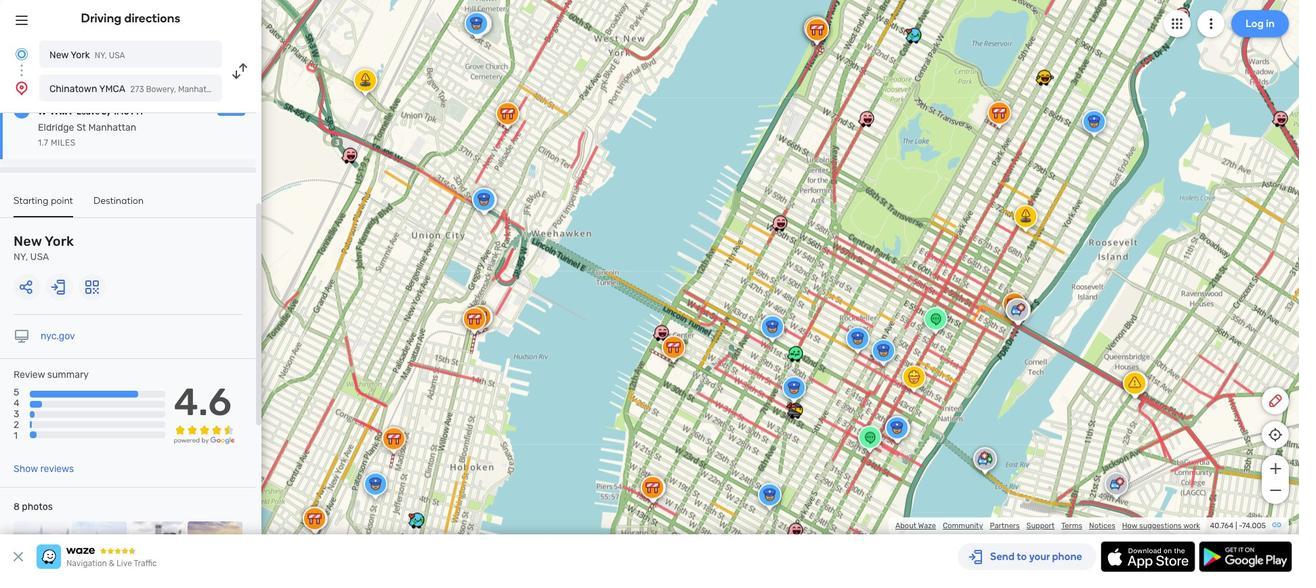 Task type: locate. For each thing, give the bounding box(es) containing it.
support
[[1027, 522, 1055, 531]]

1:43
[[113, 107, 129, 117]]

ny,
[[95, 51, 107, 60], [14, 251, 28, 263]]

image 1 of new york, new york image
[[14, 522, 69, 577]]

traffic
[[134, 559, 157, 569]]

york down starting point button
[[45, 233, 74, 249]]

1 horizontal spatial ny,
[[95, 51, 107, 60]]

1.7
[[38, 138, 48, 148]]

new down starting point button
[[14, 233, 42, 249]]

reviews
[[40, 464, 74, 475]]

1 horizontal spatial new
[[49, 49, 69, 61]]

5
[[14, 387, 19, 398]]

summary
[[47, 369, 89, 381]]

pm
[[131, 107, 143, 117]]

0 vertical spatial new york ny, usa
[[49, 49, 125, 61]]

new york ny, usa
[[49, 49, 125, 61], [14, 233, 74, 263]]

17
[[38, 103, 48, 118]]

york up chinatown
[[71, 49, 90, 61]]

new york ny, usa down starting point button
[[14, 233, 74, 263]]

2
[[14, 420, 19, 431]]

x image
[[10, 549, 26, 565]]

point
[[51, 195, 73, 207]]

&
[[109, 559, 115, 569]]

new york ny, usa up chinatown
[[49, 49, 125, 61]]

review
[[14, 369, 45, 381]]

pencil image
[[1268, 393, 1284, 409]]

driving directions
[[81, 11, 181, 26]]

manhattan
[[88, 122, 136, 133]]

zoom in image
[[1267, 461, 1284, 477]]

8 photos
[[14, 501, 53, 513]]

0 horizontal spatial new
[[14, 233, 42, 249]]

work
[[1184, 522, 1201, 531]]

york
[[71, 49, 90, 61], [45, 233, 74, 249]]

1 horizontal spatial usa
[[109, 51, 125, 60]]

|
[[1236, 522, 1238, 531]]

about waze link
[[896, 522, 936, 531]]

eldridge
[[38, 122, 74, 133]]

how suggestions work link
[[1123, 522, 1201, 531]]

0 vertical spatial york
[[71, 49, 90, 61]]

usa
[[109, 51, 125, 60], [30, 251, 49, 263]]

new
[[49, 49, 69, 61], [14, 233, 42, 249]]

about waze community partners support terms notices how suggestions work
[[896, 522, 1201, 531]]

show reviews
[[14, 464, 74, 475]]

st
[[76, 122, 86, 133]]

image 3 of new york, new york image
[[129, 522, 185, 577]]

ny, up ymca
[[95, 51, 107, 60]]

chinatown ymca 273 bowery, manhattan, united states
[[49, 83, 275, 95]]

0 vertical spatial new
[[49, 49, 69, 61]]

navigation
[[66, 559, 107, 569]]

suggestions
[[1140, 522, 1182, 531]]

0 vertical spatial ny,
[[95, 51, 107, 60]]

1 vertical spatial usa
[[30, 251, 49, 263]]

community
[[943, 522, 984, 531]]

ny, down starting point button
[[14, 251, 28, 263]]

chinatown
[[49, 83, 97, 95]]

usa down starting point button
[[30, 251, 49, 263]]

live
[[117, 559, 132, 569]]

1 vertical spatial ny,
[[14, 251, 28, 263]]

support link
[[1027, 522, 1055, 531]]

driving
[[81, 11, 122, 26]]

17 min leave by 1:43 pm
[[38, 103, 143, 118]]

usa up ymca
[[109, 51, 125, 60]]

partners
[[990, 522, 1020, 531]]

new up chinatown
[[49, 49, 69, 61]]

miles
[[51, 138, 76, 148]]

directions
[[124, 11, 181, 26]]

starting point button
[[14, 195, 73, 218]]



Task type: describe. For each thing, give the bounding box(es) containing it.
terms link
[[1062, 522, 1083, 531]]

starting point
[[14, 195, 73, 207]]

destination
[[94, 195, 144, 207]]

0 vertical spatial usa
[[109, 51, 125, 60]]

0 horizontal spatial ny,
[[14, 251, 28, 263]]

navigation & live traffic
[[66, 559, 157, 569]]

273
[[130, 85, 144, 94]]

link image
[[1272, 520, 1283, 531]]

terms
[[1062, 522, 1083, 531]]

notices link
[[1090, 522, 1116, 531]]

review summary
[[14, 369, 89, 381]]

united
[[223, 85, 248, 94]]

by
[[102, 107, 111, 117]]

4.6
[[174, 380, 232, 425]]

1
[[14, 431, 18, 442]]

how
[[1123, 522, 1138, 531]]

nyc.gov link
[[41, 331, 75, 342]]

min
[[51, 103, 72, 118]]

nyc.gov
[[41, 331, 75, 342]]

starting
[[14, 195, 48, 207]]

show
[[14, 464, 38, 475]]

4
[[14, 398, 19, 409]]

8
[[14, 501, 20, 513]]

waze
[[919, 522, 936, 531]]

3
[[14, 409, 19, 420]]

40.764 | -74.005
[[1211, 522, 1266, 531]]

1 vertical spatial new
[[14, 233, 42, 249]]

5 4 3 2 1
[[14, 387, 19, 442]]

1 vertical spatial york
[[45, 233, 74, 249]]

about
[[896, 522, 917, 531]]

leave
[[77, 107, 100, 117]]

computer image
[[14, 329, 30, 345]]

bowery,
[[146, 85, 176, 94]]

manhattan,
[[178, 85, 221, 94]]

zoom out image
[[1267, 482, 1284, 499]]

notices
[[1090, 522, 1116, 531]]

community link
[[943, 522, 984, 531]]

-
[[1240, 522, 1243, 531]]

destination button
[[94, 195, 144, 216]]

states
[[250, 85, 275, 94]]

40.764
[[1211, 522, 1234, 531]]

1 vertical spatial new york ny, usa
[[14, 233, 74, 263]]

location image
[[14, 80, 30, 96]]

image 4 of new york, new york image
[[187, 522, 243, 577]]

eldridge st manhattan 1.7 miles
[[38, 122, 136, 148]]

image 2 of new york, new york image
[[71, 522, 127, 577]]

0 horizontal spatial usa
[[30, 251, 49, 263]]

74.005
[[1243, 522, 1266, 531]]

ymca
[[99, 83, 125, 95]]

partners link
[[990, 522, 1020, 531]]

current location image
[[14, 46, 30, 62]]

photos
[[22, 501, 53, 513]]



Task type: vqa. For each thing, say whether or not it's contained in the screenshot.
topmost "3"
no



